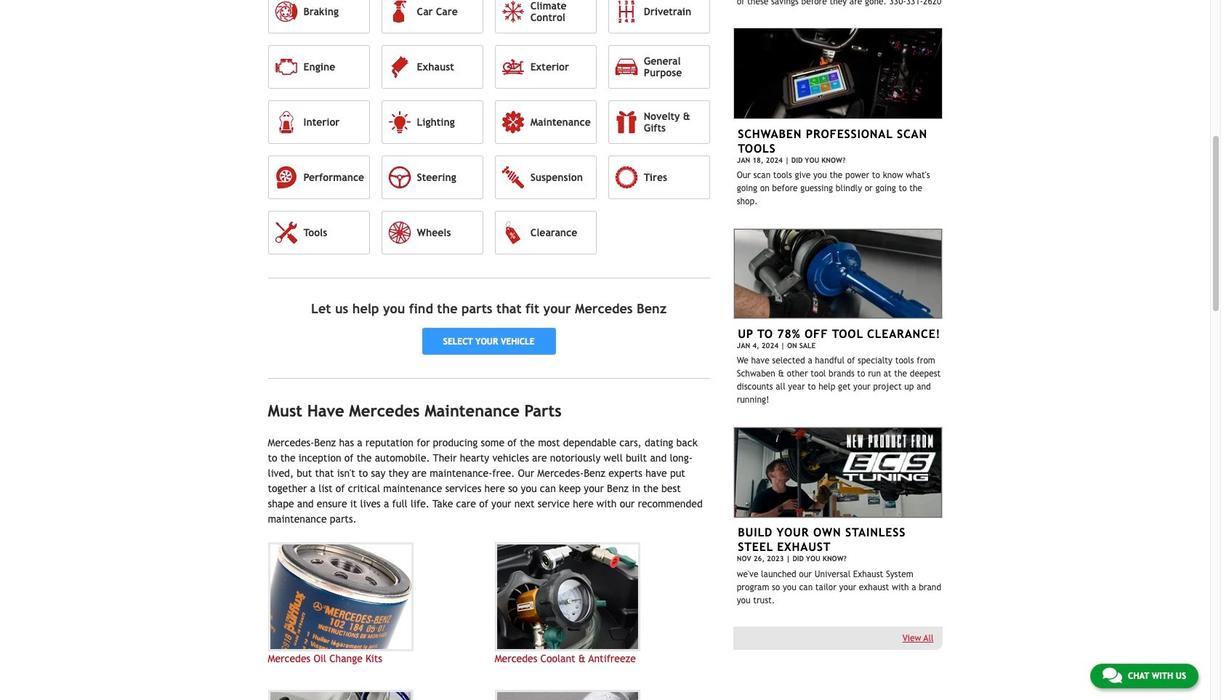 Task type: vqa. For each thing, say whether or not it's contained in the screenshot.
R61 "S ALL4"
no



Task type: locate. For each thing, give the bounding box(es) containing it.
comments image
[[1103, 667, 1122, 684]]

mercedes benz coolant & antifreeze image
[[495, 542, 640, 651]]

mercedes benz tools image
[[495, 690, 640, 700]]

genuine mercedes brake fluid image
[[268, 690, 413, 700]]



Task type: describe. For each thing, give the bounding box(es) containing it.
mercedes benz oil change kits image
[[268, 542, 413, 651]]

build your own stainless steel exhaust image
[[733, 427, 943, 518]]

up to 78% off tool clearance! image
[[733, 228, 943, 320]]

schwaben professional scan tools image
[[733, 28, 943, 119]]



